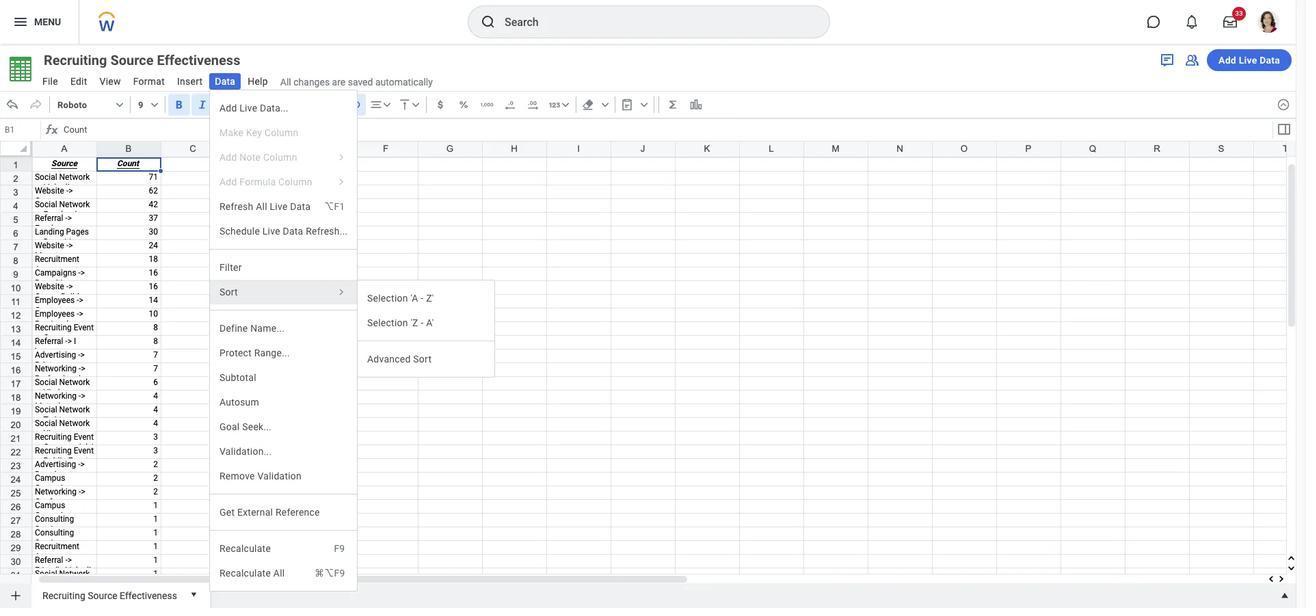 Task type: vqa. For each thing, say whether or not it's contained in the screenshot.
dates
no



Task type: describe. For each thing, give the bounding box(es) containing it.
2 chevron down small image from the left
[[637, 98, 651, 111]]

data inside 'menus' menu bar
[[215, 76, 235, 87]]

1 vertical spatial recruiting
[[42, 590, 85, 601]]

eraser image
[[581, 98, 595, 111]]

refresh all live data
[[220, 201, 311, 212]]

formula
[[240, 176, 276, 187]]

file
[[42, 76, 58, 87]]

validation...
[[220, 446, 272, 457]]

get external reference
[[220, 507, 320, 518]]

33
[[1235, 10, 1243, 17]]

activity stream image
[[1159, 52, 1176, 68]]

align center image
[[369, 98, 383, 111]]

italics image
[[195, 98, 209, 111]]

source for first recruiting source effectiveness button from the bottom
[[88, 590, 117, 601]]

chevron down small image for align top icon
[[409, 98, 422, 111]]

f9
[[334, 543, 345, 554]]

protect range...
[[220, 347, 290, 358]]

- for 'z
[[421, 317, 424, 328]]

z'
[[426, 293, 434, 304]]

refresh...
[[306, 226, 348, 237]]

undo l image
[[5, 98, 19, 111]]

sort inside menu item
[[220, 287, 238, 298]]

chevron right small image for add formula column
[[335, 176, 348, 188]]

data left refresh...
[[283, 226, 303, 237]]

advanced sort
[[367, 354, 432, 365]]

reference
[[276, 507, 320, 518]]

source for second recruiting source effectiveness button from the bottom of the page
[[110, 52, 154, 68]]

view
[[100, 76, 121, 87]]

⌘⌥f9
[[315, 568, 345, 579]]

33 button
[[1215, 7, 1246, 37]]

name...
[[250, 323, 285, 334]]

effectiveness for first recruiting source effectiveness button from the bottom
[[120, 590, 177, 601]]

define name...
[[220, 323, 285, 334]]

get
[[220, 507, 235, 518]]

define
[[220, 323, 248, 334]]

data menu
[[209, 90, 358, 592]]

all changes are saved automatically
[[280, 76, 433, 87]]

sort inside menu
[[413, 354, 432, 365]]

goal
[[220, 421, 240, 432]]

1 recruiting source effectiveness button from the top
[[37, 51, 265, 70]]

live inside menu item
[[270, 201, 288, 212]]

2 recruiting source effectiveness button from the top
[[37, 583, 183, 605]]

numbers image
[[548, 98, 561, 111]]

live for add live data
[[1239, 55, 1257, 66]]

make key column menu item
[[210, 120, 357, 145]]

add live data
[[1219, 55, 1280, 66]]

format
[[133, 76, 165, 87]]

'z
[[411, 317, 418, 328]]

add for add live data
[[1219, 55, 1237, 66]]

selection for selection 'a - z'
[[367, 293, 408, 304]]

schedule
[[220, 226, 260, 237]]

chevron up circle image
[[1277, 98, 1291, 111]]

⌥f1
[[324, 201, 345, 212]]

validation
[[257, 471, 302, 482]]

media classroom image
[[1184, 52, 1200, 68]]

notifications large image
[[1185, 15, 1199, 29]]

add footer ws image
[[9, 589, 23, 603]]

recalculate all
[[220, 568, 285, 579]]

autosum image
[[666, 98, 680, 111]]

remove zero image
[[503, 98, 517, 111]]

fx image
[[44, 122, 60, 138]]

goal seek...
[[220, 421, 272, 432]]

add note column
[[220, 152, 297, 163]]

menu
[[34, 16, 61, 27]]

text wrap image
[[348, 98, 362, 111]]

make key column
[[220, 127, 299, 138]]

menu item containing refresh all live data
[[210, 194, 357, 219]]

filter
[[220, 262, 242, 273]]

effectiveness for second recruiting source effectiveness button from the bottom of the page
[[157, 52, 240, 68]]

sort menu
[[357, 280, 495, 378]]

add for add note column
[[220, 152, 237, 163]]

all changes are saved automatically button
[[275, 76, 433, 88]]

roboto button
[[53, 94, 127, 116]]

thousands comma image
[[480, 98, 494, 111]]

5 chevron down small image from the left
[[598, 98, 612, 111]]

remove validation
[[220, 471, 302, 482]]

changes
[[294, 76, 330, 87]]

selection 'a - z'
[[367, 293, 434, 304]]

remove
[[220, 471, 255, 482]]

menu item containing recalculate all
[[210, 561, 357, 585]]



Task type: locate. For each thing, give the bounding box(es) containing it.
chevron down small image for numbers icon
[[559, 98, 572, 111]]

caret down small image
[[187, 588, 200, 601]]

recalculate down external
[[220, 568, 271, 579]]

edit
[[70, 76, 87, 87]]

chevron down small image right eraser icon
[[598, 98, 612, 111]]

1 vertical spatial recruiting source effectiveness
[[42, 590, 177, 601]]

align top image
[[398, 98, 412, 111]]

chevron down small image left 9
[[113, 98, 127, 111]]

all for refresh
[[256, 201, 267, 212]]

paste image
[[620, 98, 634, 111]]

data
[[1260, 55, 1280, 66], [215, 76, 235, 87], [290, 201, 311, 212], [283, 226, 303, 237]]

recalculate for recalculate all
[[220, 568, 271, 579]]

sort down filter
[[220, 287, 238, 298]]

advanced
[[367, 354, 411, 365]]

add left note
[[220, 152, 237, 163]]

recalculate
[[220, 543, 271, 554], [220, 568, 271, 579]]

live for schedule live data refresh...
[[263, 226, 280, 237]]

live down 33 button
[[1239, 55, 1257, 66]]

- left a' on the bottom left of page
[[421, 317, 424, 328]]

data up schedule live data refresh...
[[290, 201, 311, 212]]

2 chevron right small image from the top
[[335, 176, 348, 188]]

formula editor image
[[1276, 121, 1292, 137]]

dollar sign image
[[433, 98, 447, 111]]

range...
[[254, 347, 290, 358]]

roboto
[[57, 100, 87, 110]]

recruiting right add footer ws icon
[[42, 590, 85, 601]]

effectiveness up insert
[[157, 52, 240, 68]]

2 recalculate from the top
[[220, 568, 271, 579]]

effectiveness
[[157, 52, 240, 68], [120, 590, 177, 601]]

1 chevron down small image from the left
[[113, 98, 127, 111]]

chevron down small image left dollar sign icon
[[409, 98, 422, 111]]

chevron right small image inside add note column menu item
[[335, 151, 348, 163]]

- right 'a on the left top
[[421, 293, 424, 304]]

1 menu item from the top
[[210, 194, 357, 219]]

0 vertical spatial recruiting source effectiveness
[[44, 52, 240, 68]]

chevron down small image left eraser icon
[[559, 98, 572, 111]]

toolbar container region
[[0, 91, 1271, 118]]

add live data...
[[220, 103, 288, 114]]

chevron down small image right "paste" image
[[637, 98, 651, 111]]

Formula Bar text field
[[60, 120, 1271, 140]]

live
[[1239, 55, 1257, 66], [240, 103, 257, 114], [270, 201, 288, 212], [263, 226, 280, 237]]

recruiting source effectiveness
[[44, 52, 240, 68], [42, 590, 177, 601]]

chevron down small image for align center icon
[[380, 98, 394, 111]]

0 vertical spatial selection
[[367, 293, 408, 304]]

0 vertical spatial source
[[110, 52, 154, 68]]

live down refresh all live data
[[263, 226, 280, 237]]

add for add formula column
[[220, 176, 237, 187]]

1 - from the top
[[421, 293, 424, 304]]

None text field
[[1, 120, 40, 140]]

caret up image
[[1278, 589, 1292, 603]]

justify image
[[12, 14, 29, 30]]

column for add formula column
[[278, 176, 312, 187]]

1 selection from the top
[[367, 293, 408, 304]]

inbox large image
[[1224, 15, 1237, 29]]

live down add formula column menu item
[[270, 201, 288, 212]]

1 horizontal spatial sort
[[413, 354, 432, 365]]

live right underline icon on the left top of page
[[240, 103, 257, 114]]

chevron right small image for add note column
[[335, 151, 348, 163]]

menu item
[[210, 194, 357, 219], [210, 536, 357, 561], [210, 561, 357, 585]]

1 horizontal spatial chevron down small image
[[637, 98, 651, 111]]

data inside button
[[1260, 55, 1280, 66]]

menu button
[[0, 0, 79, 44]]

chevron down small image right 9
[[148, 98, 161, 111]]

sort menu item
[[210, 280, 357, 304]]

make
[[220, 127, 244, 138]]

menu item up schedule live data refresh...
[[210, 194, 357, 219]]

0 vertical spatial recruiting
[[44, 52, 107, 68]]

recalculate for recalculate
[[220, 543, 271, 554]]

chevron down small image inside 9 dropdown button
[[148, 98, 161, 111]]

refresh
[[220, 201, 253, 212]]

selection left 'z
[[367, 317, 408, 328]]

all left ⌘⌥f9
[[273, 568, 285, 579]]

all down formula
[[256, 201, 267, 212]]

0 vertical spatial column
[[265, 127, 299, 138]]

sort
[[220, 287, 238, 298], [413, 354, 432, 365]]

chevron down small image left align top icon
[[380, 98, 394, 111]]

menu item down f9 at the bottom of the page
[[210, 561, 357, 585]]

add inside button
[[1219, 55, 1237, 66]]

recruiting
[[44, 52, 107, 68], [42, 590, 85, 601]]

- for 'a
[[421, 293, 424, 304]]

0 vertical spatial sort
[[220, 287, 238, 298]]

3 chevron down small image from the left
[[409, 98, 422, 111]]

insert
[[177, 76, 203, 87]]

1 vertical spatial source
[[88, 590, 117, 601]]

1 vertical spatial all
[[256, 201, 267, 212]]

0 vertical spatial -
[[421, 293, 424, 304]]

automatically
[[375, 76, 433, 87]]

saved
[[348, 76, 373, 87]]

3 menu item from the top
[[210, 561, 357, 585]]

sort right the advanced
[[413, 354, 432, 365]]

0 vertical spatial recalculate
[[220, 543, 271, 554]]

data down profile logan mcneil image
[[1260, 55, 1280, 66]]

0 horizontal spatial sort
[[220, 287, 238, 298]]

chevron down small image inside roboto dropdown button
[[113, 98, 127, 111]]

seek...
[[242, 421, 272, 432]]

9 button
[[133, 94, 162, 116]]

data up underline icon on the left top of page
[[215, 76, 235, 87]]

profile logan mcneil image
[[1258, 11, 1280, 36]]

1 vertical spatial chevron right small image
[[335, 176, 348, 188]]

grid
[[0, 141, 1306, 608]]

2 vertical spatial column
[[278, 176, 312, 187]]

2 menu item from the top
[[210, 536, 357, 561]]

protect
[[220, 347, 252, 358]]

menus menu bar
[[36, 72, 275, 93]]

column down add note column menu item
[[278, 176, 312, 187]]

menu item down get external reference
[[210, 536, 357, 561]]

1 chevron down small image from the left
[[148, 98, 161, 111]]

0 vertical spatial effectiveness
[[157, 52, 240, 68]]

1 vertical spatial sort
[[413, 354, 432, 365]]

add
[[1219, 55, 1237, 66], [220, 103, 237, 114], [220, 152, 237, 163], [220, 176, 237, 187]]

9
[[138, 100, 143, 110]]

add for add live data...
[[220, 103, 237, 114]]

0 horizontal spatial chevron down small image
[[113, 98, 127, 111]]

live for add live data...
[[240, 103, 257, 114]]

1 vertical spatial column
[[263, 152, 297, 163]]

autosum
[[220, 397, 259, 408]]

selection for selection 'z - a'
[[367, 317, 408, 328]]

all left the changes
[[280, 76, 291, 87]]

2 - from the top
[[421, 317, 424, 328]]

live inside add live data button
[[1239, 55, 1257, 66]]

search image
[[480, 14, 497, 30]]

add up the make
[[220, 103, 237, 114]]

add formula column
[[220, 176, 312, 187]]

help
[[248, 76, 268, 87]]

-
[[421, 293, 424, 304], [421, 317, 424, 328]]

0 vertical spatial chevron right small image
[[335, 151, 348, 163]]

1 vertical spatial selection
[[367, 317, 408, 328]]

4 chevron down small image from the left
[[559, 98, 572, 111]]

column
[[265, 127, 299, 138], [263, 152, 297, 163], [278, 176, 312, 187]]

2 selection from the top
[[367, 317, 408, 328]]

external
[[237, 507, 273, 518]]

2 vertical spatial all
[[273, 568, 285, 579]]

selection left 'a on the left top
[[367, 293, 408, 304]]

1 vertical spatial -
[[421, 317, 424, 328]]

data...
[[260, 103, 288, 114]]

chevron right small image
[[335, 151, 348, 163], [335, 176, 348, 188]]

add note column menu item
[[210, 145, 357, 170]]

1 vertical spatial effectiveness
[[120, 590, 177, 601]]

0 vertical spatial recruiting source effectiveness button
[[37, 51, 265, 70]]

effectiveness left caret down small image on the left bottom of the page
[[120, 590, 177, 601]]

add up refresh on the top
[[220, 176, 237, 187]]

add zero image
[[526, 98, 540, 111]]

1 vertical spatial recalculate
[[220, 568, 271, 579]]

menu item containing recalculate
[[210, 536, 357, 561]]

column for make key column
[[265, 127, 299, 138]]

chart image
[[689, 98, 703, 111]]

recalculate up recalculate all
[[220, 543, 271, 554]]

1 vertical spatial recruiting source effectiveness button
[[37, 583, 183, 605]]

1 recalculate from the top
[[220, 543, 271, 554]]

schedule live data refresh...
[[220, 226, 348, 237]]

all for recalculate
[[273, 568, 285, 579]]

add formula column menu item
[[210, 170, 357, 194]]

column up add note column menu item
[[265, 127, 299, 138]]

are
[[332, 76, 346, 87]]

add right media classroom icon
[[1219, 55, 1237, 66]]

column for add note column
[[263, 152, 297, 163]]

0 vertical spatial all
[[280, 76, 291, 87]]

chevron down small image
[[113, 98, 127, 111], [637, 98, 651, 111]]

chevron right small image
[[335, 286, 348, 298]]

column down make key column 'menu item'
[[263, 152, 297, 163]]

selection 'z - a'
[[367, 317, 434, 328]]

percentage image
[[457, 98, 470, 111]]

1 chevron right small image from the top
[[335, 151, 348, 163]]

chevron right small image inside add formula column menu item
[[335, 176, 348, 188]]

add live data button
[[1207, 49, 1292, 71]]

note
[[240, 152, 261, 163]]

key
[[246, 127, 262, 138]]

Search Workday  search field
[[505, 7, 802, 37]]

bold image
[[172, 98, 186, 111]]

source
[[110, 52, 154, 68], [88, 590, 117, 601]]

chevron down small image
[[148, 98, 161, 111], [380, 98, 394, 111], [409, 98, 422, 111], [559, 98, 572, 111], [598, 98, 612, 111]]

2 chevron down small image from the left
[[380, 98, 394, 111]]

recruiting up edit
[[44, 52, 107, 68]]

column inside 'menu item'
[[265, 127, 299, 138]]

subtotal
[[220, 372, 256, 383]]

recruiting source effectiveness button
[[37, 51, 265, 70], [37, 583, 183, 605]]

all
[[280, 76, 291, 87], [256, 201, 267, 212], [273, 568, 285, 579]]

selection
[[367, 293, 408, 304], [367, 317, 408, 328]]

underline image
[[219, 98, 232, 111]]

a'
[[426, 317, 434, 328]]

'a
[[411, 293, 418, 304]]

all inside all changes are saved automatically button
[[280, 76, 291, 87]]



